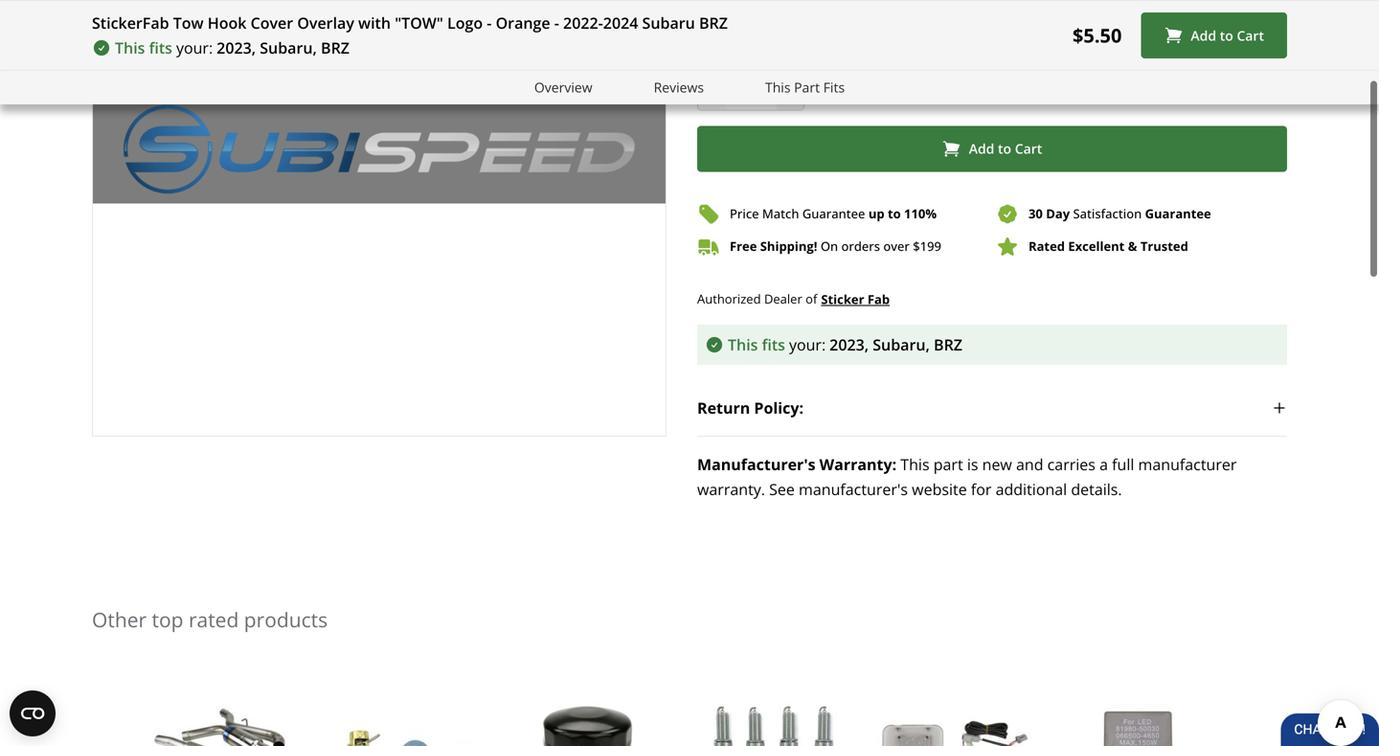 Task type: describe. For each thing, give the bounding box(es) containing it.
return policy:
[[697, 397, 804, 418]]

authorized
[[697, 290, 761, 307]]

additional
[[996, 479, 1067, 499]]

0
[[824, 77, 833, 97]]

stickerfab tow hook cover overlay with "tow" logo - orange - 2022-2024 subaru brz
[[92, 12, 728, 33]]

rated
[[1029, 238, 1065, 255]]

manufacturer's
[[799, 479, 908, 499]]

fits
[[824, 78, 845, 96]]

0 horizontal spatial full
[[745, 18, 767, 39]]

this part fits link
[[765, 77, 845, 98]]

overview link
[[534, 77, 593, 98]]

see
[[769, 479, 795, 499]]

reviews
[[654, 78, 704, 96]]

in
[[837, 77, 852, 97]]

1 horizontal spatial add
[[1191, 26, 1217, 44]]

hook
[[208, 12, 247, 33]]

details.
[[1071, 479, 1122, 499]]

this inside "link"
[[765, 78, 791, 96]]

0 vertical spatial add to cart button
[[1141, 12, 1287, 58]]

and
[[1016, 454, 1044, 475]]

2 horizontal spatial to
[[1220, 26, 1234, 44]]

or
[[771, 18, 787, 39]]

2 - from the left
[[554, 12, 559, 33]]

with
[[358, 12, 391, 33]]

match
[[762, 205, 799, 222]]

for
[[971, 479, 992, 499]]

0 vertical spatial cart
[[1237, 26, 1264, 44]]

.
[[1071, 18, 1075, 39]]

0 vertical spatial fits
[[149, 37, 172, 58]]

overlay
[[297, 12, 354, 33]]

orange
[[496, 12, 550, 33]]

30
[[1029, 205, 1043, 222]]

1 horizontal spatial this fits your: 2023, subaru, brz
[[728, 334, 963, 355]]

1 horizontal spatial subaru,
[[873, 334, 930, 355]]

30 day satisfaction guarantee
[[1029, 205, 1211, 222]]

2 horizontal spatial brz
[[934, 334, 963, 355]]

1 vertical spatial add
[[969, 139, 995, 158]]

this part is new and carries a full manufacturer warranty. see manufacturer's website for additional details.
[[697, 454, 1237, 499]]

pay
[[697, 18, 724, 39]]

day
[[1046, 205, 1070, 222]]

110%
[[904, 205, 937, 222]]

in
[[728, 18, 741, 39]]

free
[[730, 238, 757, 255]]

1 vertical spatial 2023,
[[830, 334, 869, 355]]

products
[[244, 606, 328, 633]]

2022-
[[563, 12, 603, 33]]

1 guarantee from the left
[[803, 205, 865, 222]]

up
[[869, 205, 885, 222]]

shipping!
[[760, 238, 818, 255]]

0 horizontal spatial your:
[[176, 37, 213, 58]]

2 guarantee from the left
[[1145, 205, 1211, 222]]

carries
[[1048, 454, 1096, 475]]

1 vertical spatial add to cart
[[969, 139, 1043, 158]]

satisfaction
[[1073, 205, 1142, 222]]

return
[[697, 397, 750, 418]]

over
[[884, 238, 910, 255]]

trusted
[[1141, 238, 1189, 255]]

other top rated products
[[92, 606, 328, 633]]

1 vertical spatial add to cart button
[[697, 126, 1287, 172]]

cover
[[251, 12, 293, 33]]

0 in stock:
[[824, 77, 902, 97]]

"tow"
[[395, 12, 443, 33]]

$5.50
[[1073, 22, 1122, 48]]

overview
[[534, 78, 593, 96]]

of
[[806, 290, 817, 307]]

stickerfab
[[92, 12, 169, 33]]



Task type: vqa. For each thing, say whether or not it's contained in the screenshot.
bottommost specific
no



Task type: locate. For each thing, give the bounding box(es) containing it.
return policy: button
[[697, 380, 1287, 436]]

subaru, down fab
[[873, 334, 930, 355]]

-
[[487, 12, 492, 33], [554, 12, 559, 33]]

1 vertical spatial to
[[998, 139, 1012, 158]]

this fits your: 2023, subaru, brz
[[115, 37, 350, 58], [728, 334, 963, 355]]

rated
[[189, 606, 239, 633]]

stock:
[[856, 77, 902, 97]]

0 horizontal spatial brz
[[321, 37, 350, 58]]

brz right subaru
[[699, 12, 728, 33]]

policy:
[[754, 397, 804, 418]]

full right a
[[1112, 454, 1135, 475]]

dealer
[[764, 290, 803, 307]]

add to cart button
[[1141, 12, 1287, 58], [697, 126, 1287, 172]]

1 vertical spatial this fits your: 2023, subaru, brz
[[728, 334, 963, 355]]

on
[[821, 238, 838, 255]]

this inside this part is new and carries a full manufacturer warranty. see manufacturer's website for additional details.
[[901, 454, 930, 475]]

subaru, down cover
[[260, 37, 317, 58]]

price match guarantee up to 110%
[[730, 205, 937, 222]]

full inside this part is new and carries a full manufacturer warranty. see manufacturer's website for additional details.
[[1112, 454, 1135, 475]]

1 vertical spatial cart
[[1015, 139, 1043, 158]]

- left 2022-
[[554, 12, 559, 33]]

1 horizontal spatial guarantee
[[1145, 205, 1211, 222]]

guarantee up trusted
[[1145, 205, 1211, 222]]

fits down "stickerfab"
[[149, 37, 172, 58]]

full right in
[[745, 18, 767, 39]]

to
[[1220, 26, 1234, 44], [998, 139, 1012, 158], [888, 205, 901, 222]]

1 vertical spatial your:
[[789, 334, 826, 355]]

part
[[934, 454, 963, 475]]

add
[[1191, 26, 1217, 44], [969, 139, 995, 158]]

free shipping! on orders over $ 199
[[730, 238, 942, 255]]

manufacturer
[[1139, 454, 1237, 475]]

your: down of
[[789, 334, 826, 355]]

manufacturer's
[[697, 454, 816, 475]]

1 horizontal spatial your:
[[789, 334, 826, 355]]

2 vertical spatial to
[[888, 205, 901, 222]]

0 vertical spatial subaru,
[[260, 37, 317, 58]]

this fits your: 2023, subaru, brz down sticker
[[728, 334, 963, 355]]

price
[[730, 205, 759, 222]]

1 horizontal spatial add to cart
[[1191, 26, 1264, 44]]

guarantee
[[803, 205, 865, 222], [1145, 205, 1211, 222]]

cart
[[1237, 26, 1264, 44], [1015, 139, 1043, 158]]

is
[[967, 454, 978, 475]]

this part fits
[[765, 78, 845, 96]]

2023, down hook in the top left of the page
[[217, 37, 256, 58]]

199
[[920, 238, 942, 255]]

top
[[152, 606, 183, 633]]

your: down tow on the top of page
[[176, 37, 213, 58]]

reviews link
[[654, 77, 704, 98]]

2023,
[[217, 37, 256, 58], [830, 334, 869, 355]]

fits down dealer
[[762, 334, 785, 355]]

0 horizontal spatial this fits your: 2023, subaru, brz
[[115, 37, 350, 58]]

your:
[[176, 37, 213, 58], [789, 334, 826, 355]]

1 horizontal spatial -
[[554, 12, 559, 33]]

2024
[[603, 12, 638, 33]]

1 horizontal spatial fits
[[762, 334, 785, 355]]

0 horizontal spatial fits
[[149, 37, 172, 58]]

0 horizontal spatial 2023,
[[217, 37, 256, 58]]

1 horizontal spatial brz
[[699, 12, 728, 33]]

shop pay image
[[1079, 19, 1158, 39]]

- right logo
[[487, 12, 492, 33]]

1 horizontal spatial to
[[998, 139, 1012, 158]]

part
[[794, 78, 820, 96]]

tow
[[173, 12, 204, 33]]

1 vertical spatial subaru,
[[873, 334, 930, 355]]

subaru,
[[260, 37, 317, 58], [873, 334, 930, 355]]

1 vertical spatial brz
[[321, 37, 350, 58]]

2 vertical spatial brz
[[934, 334, 963, 355]]

rated excellent & trusted
[[1029, 238, 1189, 255]]

1 vertical spatial fits
[[762, 334, 785, 355]]

0 vertical spatial full
[[745, 18, 767, 39]]

brz down overlay
[[321, 37, 350, 58]]

guarantee up the free shipping! on orders over $ 199
[[803, 205, 865, 222]]

a
[[1100, 454, 1108, 475]]

excellent
[[1068, 238, 1125, 255]]

website
[[912, 479, 967, 499]]

0 horizontal spatial subaru,
[[260, 37, 317, 58]]

0 vertical spatial your:
[[176, 37, 213, 58]]

0 vertical spatial add
[[1191, 26, 1217, 44]]

this
[[115, 37, 145, 58], [765, 78, 791, 96], [728, 334, 758, 355], [901, 454, 930, 475]]

decrement image
[[702, 78, 721, 97]]

brz
[[699, 12, 728, 33], [321, 37, 350, 58], [934, 334, 963, 355]]

increment image
[[781, 78, 800, 97]]

0 vertical spatial this fits your: 2023, subaru, brz
[[115, 37, 350, 58]]

logo
[[447, 12, 483, 33]]

$
[[913, 238, 920, 255]]

&
[[1128, 238, 1137, 255]]

authorized dealer of sticker fab
[[697, 290, 890, 308]]

0 horizontal spatial add
[[969, 139, 995, 158]]

0 horizontal spatial -
[[487, 12, 492, 33]]

1 horizontal spatial cart
[[1237, 26, 1264, 44]]

warranty.
[[697, 479, 765, 499]]

0 vertical spatial add to cart
[[1191, 26, 1264, 44]]

None number field
[[697, 64, 805, 110]]

open widget image
[[10, 691, 56, 737]]

0 horizontal spatial to
[[888, 205, 901, 222]]

0 horizontal spatial cart
[[1015, 139, 1043, 158]]

pay in full or
[[697, 18, 787, 39]]

other
[[92, 606, 147, 633]]

1 vertical spatial full
[[1112, 454, 1135, 475]]

0 horizontal spatial add to cart
[[969, 139, 1043, 158]]

orders
[[842, 238, 880, 255]]

2023, down sticker
[[830, 334, 869, 355]]

add to cart
[[1191, 26, 1264, 44], [969, 139, 1043, 158]]

warranty:
[[820, 454, 897, 475]]

sticker fab link
[[821, 289, 890, 309]]

new
[[982, 454, 1012, 475]]

1 horizontal spatial full
[[1112, 454, 1135, 475]]

1 - from the left
[[487, 12, 492, 33]]

1 horizontal spatial 2023,
[[830, 334, 869, 355]]

0 horizontal spatial guarantee
[[803, 205, 865, 222]]

0 vertical spatial to
[[1220, 26, 1234, 44]]

0 vertical spatial 2023,
[[217, 37, 256, 58]]

brz up 'return policy:' dropdown button
[[934, 334, 963, 355]]

this fits your: 2023, subaru, brz down hook in the top left of the page
[[115, 37, 350, 58]]

full
[[745, 18, 767, 39], [1112, 454, 1135, 475]]

sticker
[[821, 290, 864, 308]]

manufacturer's warranty:
[[697, 454, 897, 475]]

fab
[[868, 290, 890, 308]]

0 vertical spatial brz
[[699, 12, 728, 33]]

subaru
[[642, 12, 695, 33]]



